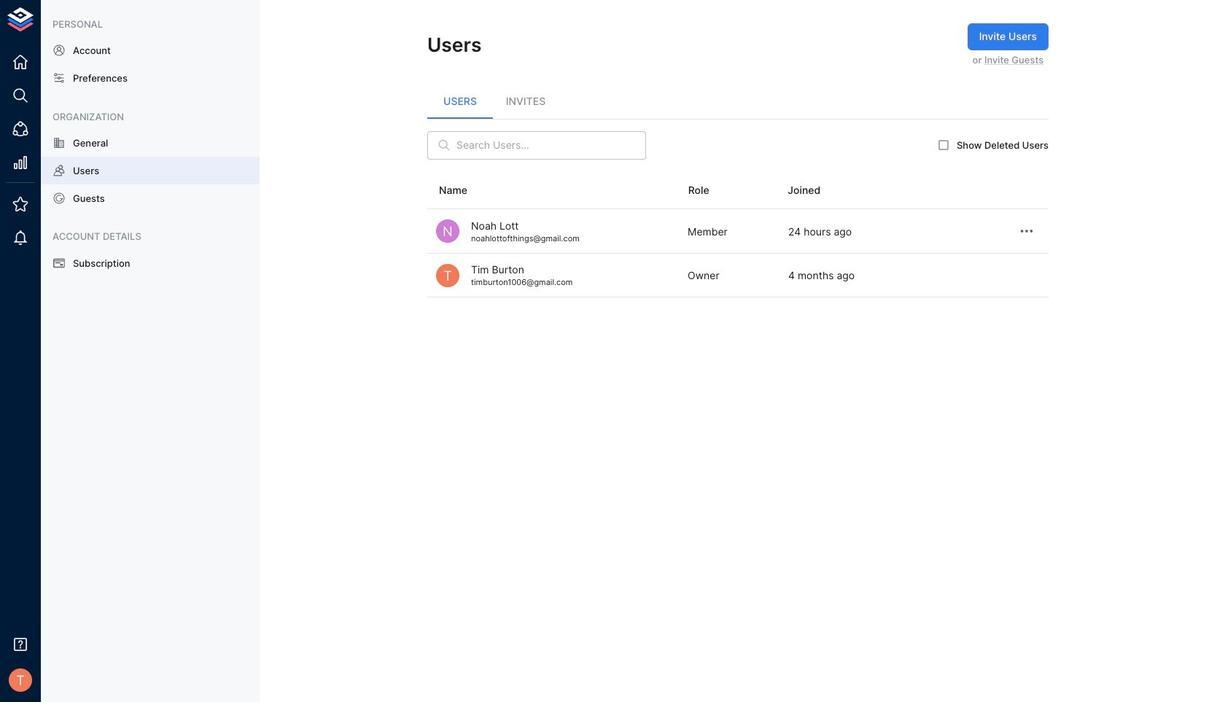 Task type: vqa. For each thing, say whether or not it's contained in the screenshot.
Talent Acquisition Process image
no



Task type: locate. For each thing, give the bounding box(es) containing it.
Search Users... text field
[[457, 131, 646, 160]]

tab list
[[428, 84, 1049, 119]]



